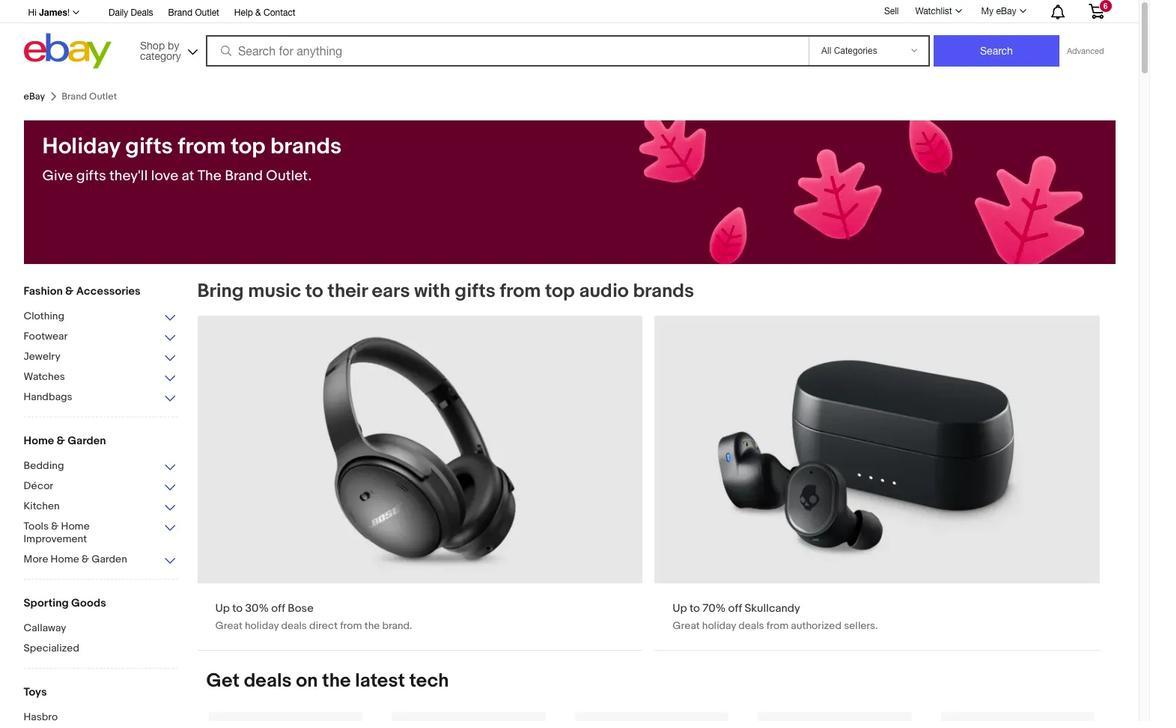 Task type: vqa. For each thing, say whether or not it's contained in the screenshot.
left Great
yes



Task type: locate. For each thing, give the bounding box(es) containing it.
brand outlet
[[168, 7, 219, 18]]

& right help
[[255, 7, 261, 18]]

70%
[[703, 602, 726, 616]]

& right tools
[[51, 520, 59, 533]]

2 holiday from the left
[[702, 620, 736, 633]]

off right 30%
[[271, 602, 285, 616]]

the left brand.
[[364, 620, 380, 633]]

authorized
[[791, 620, 842, 633]]

1 vertical spatial home
[[61, 520, 90, 533]]

1 horizontal spatial holiday
[[702, 620, 736, 633]]

2 horizontal spatial to
[[690, 602, 700, 616]]

off inside up to 70% off skullcandy great holiday deals from authorized sellers.
[[728, 602, 742, 616]]

0 horizontal spatial holiday
[[245, 620, 279, 633]]

my ebay link
[[973, 2, 1033, 20]]

great for up to 30% off bose
[[215, 620, 242, 633]]

hi
[[28, 7, 37, 18]]

clothing
[[24, 310, 64, 323]]

help & contact
[[234, 7, 296, 18]]

great inside up to 30% off bose great holiday deals direct from the brand.
[[215, 620, 242, 633]]

1 horizontal spatial brand
[[225, 168, 263, 185]]

to for up to 30% off bose
[[232, 602, 243, 616]]

deals down bose
[[281, 620, 307, 633]]

2 off from the left
[[728, 602, 742, 616]]

gifts down holiday
[[76, 168, 106, 185]]

off inside up to 30% off bose great holiday deals direct from the brand.
[[271, 602, 285, 616]]

great inside up to 70% off skullcandy great holiday deals from authorized sellers.
[[673, 620, 700, 633]]

& up the bedding
[[57, 434, 65, 449]]

from
[[178, 133, 226, 160], [500, 280, 541, 303], [340, 620, 362, 633], [767, 620, 789, 633]]

off for bose
[[271, 602, 285, 616]]

deals
[[281, 620, 307, 633], [739, 620, 764, 633], [244, 670, 292, 693]]

brands right audio
[[633, 280, 694, 303]]

0 horizontal spatial gifts
[[76, 168, 106, 185]]

more home & garden button
[[24, 553, 177, 568]]

up inside up to 70% off skullcandy great holiday deals from authorized sellers.
[[673, 602, 687, 616]]

latest
[[355, 670, 405, 693]]

contact
[[264, 7, 296, 18]]

jewelry
[[24, 350, 60, 363]]

ears
[[372, 280, 410, 303]]

deals for skullcandy
[[739, 620, 764, 633]]

holiday down the 70%
[[702, 620, 736, 633]]

1 off from the left
[[271, 602, 285, 616]]

up for up to 70% off skullcandy
[[673, 602, 687, 616]]

0 horizontal spatial brand
[[168, 7, 193, 18]]

1 up from the left
[[215, 602, 230, 616]]

0 horizontal spatial up
[[215, 602, 230, 616]]

top
[[231, 133, 265, 160], [545, 280, 575, 303]]

brand right the
[[225, 168, 263, 185]]

to inside up to 70% off skullcandy great holiday deals from authorized sellers.
[[690, 602, 700, 616]]

up left 30%
[[215, 602, 230, 616]]

garden
[[68, 434, 106, 449], [92, 553, 127, 566]]

home down improvement
[[51, 553, 79, 566]]

with
[[414, 280, 451, 303]]

skullcandy
[[745, 602, 800, 616]]

& for accessories
[[65, 285, 74, 299]]

& right "fashion" in the left of the page
[[65, 285, 74, 299]]

0 horizontal spatial ebay
[[24, 91, 45, 103]]

tech
[[410, 670, 449, 693]]

bedding
[[24, 460, 64, 473]]

holiday
[[245, 620, 279, 633], [702, 620, 736, 633]]

None text field
[[197, 316, 643, 651]]

watches
[[24, 371, 65, 383]]

holiday inside up to 70% off skullcandy great holiday deals from authorized sellers.
[[702, 620, 736, 633]]

home down kitchen dropdown button at left
[[61, 520, 90, 533]]

0 horizontal spatial off
[[271, 602, 285, 616]]

off
[[271, 602, 285, 616], [728, 602, 742, 616]]

deals left on
[[244, 670, 292, 693]]

up left the 70%
[[673, 602, 687, 616]]

up inside up to 30% off bose great holiday deals direct from the brand.
[[215, 602, 230, 616]]

sporting goods
[[24, 597, 106, 611]]

to left the 70%
[[690, 602, 700, 616]]

holiday
[[42, 133, 120, 160]]

1 horizontal spatial great
[[673, 620, 700, 633]]

get deals on the latest tech
[[206, 670, 449, 693]]

1 horizontal spatial off
[[728, 602, 742, 616]]

0 vertical spatial gifts
[[125, 133, 173, 160]]

1 vertical spatial gifts
[[76, 168, 106, 185]]

home
[[24, 434, 54, 449], [61, 520, 90, 533], [51, 553, 79, 566]]

help & contact link
[[234, 5, 296, 22]]

holiday for 30%
[[245, 620, 279, 633]]

1 horizontal spatial the
[[364, 620, 380, 633]]

sellers.
[[844, 620, 878, 633]]

main content
[[188, 280, 1115, 722]]

None submit
[[934, 35, 1060, 67]]

to for up to 70% off skullcandy
[[690, 602, 700, 616]]

1 horizontal spatial gifts
[[125, 133, 173, 160]]

1 great from the left
[[215, 620, 242, 633]]

gifts for holiday
[[76, 168, 106, 185]]

6 link
[[1079, 0, 1113, 22]]

2 vertical spatial gifts
[[455, 280, 496, 303]]

0 horizontal spatial great
[[215, 620, 242, 633]]

none submit inside shop by category banner
[[934, 35, 1060, 67]]

main content containing bring music to their ears with gifts from top audio brands
[[188, 280, 1115, 722]]

off right the 70%
[[728, 602, 742, 616]]

daily deals link
[[109, 5, 153, 22]]

to left 30%
[[232, 602, 243, 616]]

fashion
[[24, 285, 63, 299]]

brand left outlet
[[168, 7, 193, 18]]

gifts right with
[[455, 280, 496, 303]]

handbags
[[24, 391, 72, 404]]

deals inside up to 70% off skullcandy great holiday deals from authorized sellers.
[[739, 620, 764, 633]]

love
[[151, 168, 178, 185]]

kitchen button
[[24, 500, 177, 514]]

1 vertical spatial top
[[545, 280, 575, 303]]

more
[[24, 553, 48, 566]]

jewelry button
[[24, 350, 177, 365]]

off for skullcandy
[[728, 602, 742, 616]]

brand inside account "navigation"
[[168, 7, 193, 18]]

1 holiday from the left
[[245, 620, 279, 633]]

6
[[1103, 1, 1108, 10]]

deals down skullcandy
[[739, 620, 764, 633]]

0 vertical spatial brands
[[270, 133, 342, 160]]

none text field containing up to 30% off bose
[[197, 316, 643, 651]]

the right on
[[322, 670, 351, 693]]

garden down tools & home improvement dropdown button at the bottom left of page
[[92, 553, 127, 566]]

get
[[206, 670, 240, 693]]

None text field
[[655, 316, 1100, 651]]

2 horizontal spatial gifts
[[455, 280, 496, 303]]

to
[[305, 280, 323, 303], [232, 602, 243, 616], [690, 602, 700, 616]]

0 horizontal spatial the
[[322, 670, 351, 693]]

gifts up love
[[125, 133, 173, 160]]

1 vertical spatial brand
[[225, 168, 263, 185]]

2 up from the left
[[673, 602, 687, 616]]

handbags button
[[24, 391, 177, 405]]

sell
[[884, 6, 899, 16]]

brands
[[270, 133, 342, 160], [633, 280, 694, 303]]

0 vertical spatial ebay
[[996, 6, 1017, 16]]

ebay
[[996, 6, 1017, 16], [24, 91, 45, 103]]

great
[[215, 620, 242, 633], [673, 620, 700, 633]]

to inside up to 30% off bose great holiday deals direct from the brand.
[[232, 602, 243, 616]]

deals inside up to 30% off bose great holiday deals direct from the brand.
[[281, 620, 307, 633]]

audio
[[579, 280, 629, 303]]

home up the bedding
[[24, 434, 54, 449]]

brands up outlet.
[[270, 133, 342, 160]]

brand
[[168, 7, 193, 18], [225, 168, 263, 185]]

up
[[215, 602, 230, 616], [673, 602, 687, 616]]

0 horizontal spatial brands
[[270, 133, 342, 160]]

holiday inside up to 30% off bose great holiday deals direct from the brand.
[[245, 620, 279, 633]]

ebay up holiday
[[24, 91, 45, 103]]

0 vertical spatial the
[[364, 620, 380, 633]]

2 great from the left
[[673, 620, 700, 633]]

1 vertical spatial garden
[[92, 553, 127, 566]]

clothing button
[[24, 310, 177, 324]]

0 horizontal spatial top
[[231, 133, 265, 160]]

the
[[364, 620, 380, 633], [322, 670, 351, 693]]

0 vertical spatial brand
[[168, 7, 193, 18]]

garden inside bedding décor kitchen tools & home improvement more home & garden
[[92, 553, 127, 566]]

ebay right my
[[996, 6, 1017, 16]]

0 vertical spatial top
[[231, 133, 265, 160]]

accessories
[[76, 285, 141, 299]]

&
[[255, 7, 261, 18], [65, 285, 74, 299], [57, 434, 65, 449], [51, 520, 59, 533], [82, 553, 89, 566]]

1 vertical spatial brands
[[633, 280, 694, 303]]

give
[[42, 168, 73, 185]]

category
[[140, 50, 181, 62]]

the inside up to 30% off bose great holiday deals direct from the brand.
[[364, 620, 380, 633]]

& inside "link"
[[255, 7, 261, 18]]

specialized
[[24, 643, 79, 655]]

holiday down 30%
[[245, 620, 279, 633]]

bedding décor kitchen tools & home improvement more home & garden
[[24, 460, 127, 566]]

to left their
[[305, 280, 323, 303]]

outlet
[[195, 7, 219, 18]]

1 horizontal spatial up
[[673, 602, 687, 616]]

1 horizontal spatial ebay
[[996, 6, 1017, 16]]

deals for bose
[[281, 620, 307, 633]]

garden up bedding dropdown button
[[68, 434, 106, 449]]

0 horizontal spatial to
[[232, 602, 243, 616]]

sell link
[[878, 6, 906, 16]]

list
[[188, 712, 1115, 722]]



Task type: describe. For each thing, give the bounding box(es) containing it.
0 vertical spatial garden
[[68, 434, 106, 449]]

from inside up to 30% off bose great holiday deals direct from the brand.
[[340, 620, 362, 633]]

kitchen
[[24, 500, 60, 513]]

my ebay
[[981, 6, 1017, 16]]

hi james !
[[28, 7, 70, 18]]

improvement
[[24, 533, 87, 546]]

watchlist
[[915, 6, 952, 16]]

james
[[39, 7, 67, 18]]

up to 70% off skullcandy great holiday deals from authorized sellers.
[[673, 602, 878, 633]]

Search for anything text field
[[208, 37, 806, 65]]

by
[[168, 39, 179, 51]]

tools & home improvement button
[[24, 520, 177, 547]]

shop by category banner
[[20, 0, 1115, 73]]

deals
[[131, 7, 153, 18]]

bring music to their ears with gifts from top audio brands
[[197, 280, 694, 303]]

décor
[[24, 480, 53, 493]]

ebay link
[[24, 91, 45, 103]]

from inside holiday gifts from top brands give gifts they'll love at the brand outlet.
[[178, 133, 226, 160]]

holiday gifts from top brands give gifts they'll love at the brand outlet.
[[42, 133, 342, 185]]

shop by category
[[140, 39, 181, 62]]

direct
[[309, 620, 338, 633]]

sporting
[[24, 597, 69, 611]]

brand outlet link
[[168, 5, 219, 22]]

advanced link
[[1060, 36, 1112, 66]]

they'll
[[109, 168, 148, 185]]

1 vertical spatial the
[[322, 670, 351, 693]]

fashion & accessories
[[24, 285, 141, 299]]

1 horizontal spatial to
[[305, 280, 323, 303]]

from inside up to 70% off skullcandy great holiday deals from authorized sellers.
[[767, 620, 789, 633]]

1 vertical spatial ebay
[[24, 91, 45, 103]]

goods
[[71, 597, 106, 611]]

top inside holiday gifts from top brands give gifts they'll love at the brand outlet.
[[231, 133, 265, 160]]

gifts for bring
[[455, 280, 496, 303]]

daily
[[109, 7, 128, 18]]

up to 30% off bose great holiday deals direct from the brand.
[[215, 602, 412, 633]]

their
[[328, 280, 368, 303]]

!
[[67, 7, 70, 18]]

bose
[[288, 602, 314, 616]]

décor button
[[24, 480, 177, 494]]

brand inside holiday gifts from top brands give gifts they'll love at the brand outlet.
[[225, 168, 263, 185]]

1 horizontal spatial brands
[[633, 280, 694, 303]]

music
[[248, 280, 301, 303]]

shop by category button
[[133, 33, 201, 66]]

2 vertical spatial home
[[51, 553, 79, 566]]

1 horizontal spatial top
[[545, 280, 575, 303]]

clothing footwear jewelry watches handbags
[[24, 310, 72, 404]]

tools
[[24, 520, 49, 533]]

& for garden
[[57, 434, 65, 449]]

up for up to 30% off bose
[[215, 602, 230, 616]]

0 vertical spatial home
[[24, 434, 54, 449]]

at
[[182, 168, 194, 185]]

bring
[[197, 280, 244, 303]]

great for up to 70% off skullcandy
[[673, 620, 700, 633]]

holiday for 70%
[[702, 620, 736, 633]]

none text field containing up to 70% off skullcandy
[[655, 316, 1100, 651]]

callaway specialized
[[24, 622, 79, 655]]

watchlist link
[[907, 2, 969, 20]]

daily deals
[[109, 7, 153, 18]]

callaway link
[[24, 622, 177, 637]]

on
[[296, 670, 318, 693]]

bedding button
[[24, 460, 177, 474]]

watches button
[[24, 371, 177, 385]]

brand.
[[382, 620, 412, 633]]

footwear button
[[24, 330, 177, 344]]

home & garden
[[24, 434, 106, 449]]

brands inside holiday gifts from top brands give gifts they'll love at the brand outlet.
[[270, 133, 342, 160]]

outlet.
[[266, 168, 312, 185]]

& down tools & home improvement dropdown button at the bottom left of page
[[82, 553, 89, 566]]

callaway
[[24, 622, 66, 635]]

help
[[234, 7, 253, 18]]

advanced
[[1067, 46, 1104, 55]]

my
[[981, 6, 994, 16]]

the
[[198, 168, 222, 185]]

account navigation
[[20, 0, 1115, 23]]

ebay inside account "navigation"
[[996, 6, 1017, 16]]

shop
[[140, 39, 165, 51]]

footwear
[[24, 330, 68, 343]]

30%
[[245, 602, 269, 616]]

specialized link
[[24, 643, 177, 657]]

& for contact
[[255, 7, 261, 18]]

toys
[[24, 686, 47, 700]]



